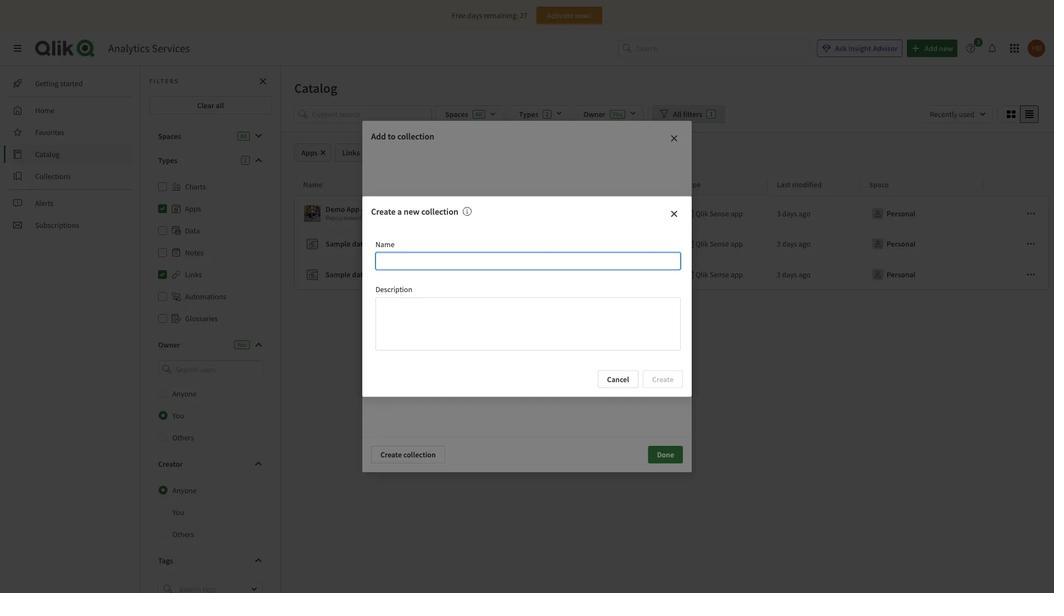 Task type: describe. For each thing, give the bounding box(es) containing it.
electronic
[[588, 214, 615, 222]]

0 vertical spatial collection
[[397, 131, 435, 142]]

daughter
[[495, 214, 521, 222]]

ago for 2nd "3 days ago" button from the bottom of the page
[[799, 239, 811, 249]]

personal button for 3 days ago cell corresponding to personal cell for third "3 days ago" button from the bottom of the page
[[869, 205, 918, 222]]

sample data app for 3rd "3 days ago" button
[[326, 270, 381, 280]]

modified
[[792, 179, 822, 189]]

clear all button
[[149, 97, 272, 114]]

add to collection
[[371, 131, 435, 142]]

cell for 2nd "3 days ago" button from the bottom of the page personal cell
[[984, 228, 1050, 259]]

personal button for 3rd "3 days ago" button personal cell 3 days ago cell
[[869, 266, 918, 283]]

subscriptions link
[[9, 216, 132, 234]]

1 horizontal spatial catalog
[[294, 80, 338, 96]]

app for 2nd "3 days ago" button from the bottom of the page
[[731, 239, 743, 249]]

tags
[[158, 556, 173, 565]]

0 horizontal spatial procurement
[[326, 214, 362, 222]]

glossaries
[[185, 314, 218, 323]]

1 horizontal spatial procurement
[[380, 204, 423, 214]]

activate
[[547, 10, 574, 20]]

analytics services
[[108, 41, 190, 55]]

create collection
[[381, 450, 436, 460]]

anyone for owner option group
[[172, 389, 197, 399]]

apps inside button
[[302, 148, 318, 158]]

tags button
[[149, 552, 272, 569]]

name inside create a new collection dialog
[[376, 239, 395, 249]]

close image
[[670, 209, 679, 218]]

getting
[[35, 79, 59, 88]]

1 from from the left
[[396, 214, 409, 222]]

free
[[452, 10, 466, 20]]

qlik for 2nd "3 days ago" button from the bottom of the page
[[696, 239, 709, 249]]

collections
[[35, 171, 71, 181]]

1 and from the left
[[642, 214, 653, 222]]

Name text field
[[376, 252, 681, 270]]

getting started
[[35, 79, 83, 88]]

demo app - sap procurement procurement application from a global holding company. the daughter companies are active in electronic products and automotive to chemicals and pharmaceutical etc. the data comes from a sap bw system.
[[326, 204, 899, 222]]

home
[[35, 105, 55, 115]]

global
[[415, 214, 432, 222]]

qlik for third "3 days ago" button from the bottom of the page
[[696, 209, 709, 219]]

Description text field
[[376, 297, 681, 351]]

ago for third "3 days ago" button from the bottom of the page
[[799, 209, 811, 219]]

1 vertical spatial collection
[[422, 206, 459, 217]]

filters
[[149, 77, 179, 85]]

qlik sense app cell for sample data app button associated with 3 days ago cell for 2nd "3 days ago" button from the bottom of the page personal cell
[[676, 228, 768, 259]]

1 3 days ago button from the top
[[777, 205, 811, 222]]

2 from from the left
[[836, 214, 850, 222]]

alerts link
[[9, 194, 132, 212]]

qlik sense app for 3rd "3 days ago" button personal cell 3 days ago cell's sample data app button
[[696, 270, 743, 280]]

sample data app for 2nd "3 days ago" button from the bottom of the page
[[326, 239, 381, 249]]

-
[[361, 204, 364, 214]]

owner
[[158, 340, 180, 350]]

description
[[376, 284, 412, 294]]

sample data app button for 3rd "3 days ago" button personal cell 3 days ago cell
[[304, 264, 672, 286]]

days for 3rd "3 days ago" button
[[782, 270, 797, 280]]

services
[[152, 41, 190, 55]]

add to collection dialog
[[362, 121, 692, 472]]

1 3 days ago from the top
[[777, 209, 811, 219]]

sample for 3rd "3 days ago" button personal cell 3 days ago cell's sample data app button
[[326, 270, 351, 280]]

switch view group
[[1002, 105, 1039, 123]]

types
[[158, 155, 178, 165]]

activate now!
[[547, 10, 592, 20]]

you for owner option group
[[172, 411, 184, 420]]

data inside demo app - sap procurement procurement application from a global holding company. the daughter companies are active in electronic products and automotive to chemicals and pharmaceutical etc. the data comes from a sap bw system.
[[803, 214, 816, 222]]

3 days ago cell for personal cell for third "3 days ago" button from the bottom of the page
[[768, 196, 861, 228]]

system.
[[878, 214, 899, 222]]

in
[[581, 214, 586, 222]]

done
[[657, 450, 674, 460]]

catalog link
[[9, 146, 132, 163]]

close sidebar menu image
[[13, 44, 22, 53]]

2 3 days ago button from the top
[[777, 235, 811, 253]]

personal cell for third "3 days ago" button from the bottom of the page
[[861, 196, 984, 228]]

cell for personal cell for third "3 days ago" button from the bottom of the page
[[984, 196, 1050, 228]]

to inside add to collection dialog
[[388, 131, 396, 142]]

automotive
[[654, 214, 686, 222]]

data for sample data app button associated with 3 days ago cell for 2nd "3 days ago" button from the bottom of the page personal cell
[[352, 239, 367, 249]]

0 horizontal spatial apps
[[185, 204, 201, 214]]

last
[[777, 179, 791, 189]]

advisor
[[873, 43, 898, 53]]

sample data app button for 3 days ago cell for 2nd "3 days ago" button from the bottom of the page personal cell
[[304, 233, 672, 255]]

favorites link
[[9, 124, 132, 141]]

1 qlik sense app cell from the top
[[676, 196, 768, 228]]

1 personal from the top
[[887, 209, 916, 219]]

create a new collection
[[371, 206, 459, 217]]

clear
[[197, 101, 214, 110]]

add
[[371, 131, 386, 142]]

remaining:
[[484, 10, 519, 20]]

products
[[616, 214, 641, 222]]

1 horizontal spatial a
[[410, 214, 413, 222]]

1 qlik sense app from the top
[[696, 209, 743, 219]]

charts
[[185, 182, 206, 192]]

insight
[[849, 43, 872, 53]]

sample for sample data app button associated with 3 days ago cell for 2nd "3 days ago" button from the bottom of the page personal cell
[[326, 239, 351, 249]]

search tags element
[[164, 585, 172, 593]]

filters
[[683, 109, 703, 119]]

demo
[[326, 204, 345, 214]]

others for owner option group
[[172, 433, 194, 442]]

comes
[[817, 214, 835, 222]]

analytics
[[108, 41, 150, 55]]

3 inside filters region
[[710, 110, 713, 118]]

cancel button
[[598, 370, 639, 388]]

free days remaining: 27
[[452, 10, 528, 20]]

alerts
[[35, 198, 54, 208]]

are
[[553, 214, 562, 222]]

2 horizontal spatial a
[[851, 214, 854, 222]]

app for 3rd "3 days ago" button
[[731, 270, 743, 280]]

app for third "3 days ago" button from the bottom of the page
[[731, 209, 743, 219]]

type
[[685, 179, 701, 189]]

open image
[[251, 586, 258, 592]]

close image
[[670, 134, 679, 143]]

now!
[[575, 10, 592, 20]]



Task type: locate. For each thing, give the bounding box(es) containing it.
3 personal button from the top
[[869, 266, 918, 283]]

data
[[803, 214, 816, 222], [352, 239, 367, 249], [352, 270, 367, 280]]

name
[[303, 179, 323, 189], [376, 239, 395, 249]]

3 qlik from the top
[[696, 270, 709, 280]]

create for create collection
[[381, 450, 402, 460]]

you for creator option group
[[172, 507, 184, 517]]

1 horizontal spatial the
[[792, 214, 802, 222]]

0 horizontal spatial and
[[642, 214, 653, 222]]

0 vertical spatial name
[[303, 179, 323, 189]]

sample data app button
[[304, 233, 672, 255], [304, 264, 672, 286]]

2 vertical spatial 3 days ago
[[777, 270, 811, 280]]

0 vertical spatial qlik
[[696, 209, 709, 219]]

0 vertical spatial sample data app
[[326, 239, 381, 249]]

app
[[347, 204, 360, 214]]

all filters
[[673, 109, 703, 119]]

activate now! link
[[537, 7, 602, 24]]

1 vertical spatial anyone
[[172, 485, 197, 495]]

personal button for 3 days ago cell for 2nd "3 days ago" button from the bottom of the page personal cell
[[869, 235, 918, 253]]

3 qlik sense app cell from the top
[[676, 259, 768, 290]]

2 vertical spatial qlik
[[696, 270, 709, 280]]

1 personal cell from the top
[[861, 196, 984, 228]]

Content search text field
[[312, 105, 432, 123]]

0 vertical spatial sample data app button
[[304, 233, 672, 255]]

a left new
[[398, 206, 402, 217]]

1 horizontal spatial sap
[[855, 214, 866, 222]]

1 vertical spatial 3 days ago button
[[777, 235, 811, 253]]

2 qlik sense app cell from the top
[[676, 228, 768, 259]]

1 vertical spatial you
[[172, 411, 184, 420]]

anyone down creator
[[172, 485, 197, 495]]

1 vertical spatial others
[[172, 529, 194, 539]]

3 personal from the top
[[887, 270, 916, 280]]

2 sample data app button from the top
[[304, 264, 672, 286]]

0 vertical spatial anyone
[[172, 389, 197, 399]]

1 horizontal spatial links
[[342, 148, 360, 158]]

procurement
[[380, 204, 423, 214], [326, 214, 362, 222]]

2 vertical spatial qlik sense app
[[696, 270, 743, 280]]

1 the from the left
[[484, 214, 494, 222]]

creator button
[[149, 455, 272, 473]]

ask insight advisor
[[836, 43, 898, 53]]

1 vertical spatial sample
[[326, 270, 351, 280]]

sample data app up description
[[326, 270, 381, 280]]

2 and from the left
[[724, 214, 735, 222]]

notes
[[185, 248, 204, 258]]

2 sample data app from the top
[[326, 270, 381, 280]]

1 vertical spatial name
[[376, 239, 395, 249]]

others for creator option group
[[172, 529, 194, 539]]

bw
[[868, 214, 877, 222]]

creator
[[158, 459, 183, 469]]

sense
[[710, 209, 729, 219], [710, 239, 729, 249], [710, 270, 729, 280]]

1 horizontal spatial and
[[724, 214, 735, 222]]

create a new collection dialog
[[362, 196, 692, 397]]

days for third "3 days ago" button from the bottom of the page
[[782, 209, 797, 219]]

sap right -
[[365, 204, 378, 214]]

Search text field
[[636, 39, 811, 57]]

done button
[[648, 446, 683, 464]]

from
[[396, 214, 409, 222], [836, 214, 850, 222]]

personal
[[887, 209, 916, 219], [887, 239, 916, 249], [887, 270, 916, 280]]

searchbar element
[[619, 39, 811, 57]]

data
[[185, 226, 200, 236]]

holding
[[433, 214, 454, 222]]

create for create a new collection
[[371, 206, 396, 217]]

0 horizontal spatial from
[[396, 214, 409, 222]]

1 others from the top
[[172, 433, 194, 442]]

2 vertical spatial collection
[[404, 450, 436, 460]]

3 days ago
[[777, 209, 811, 219], [777, 239, 811, 249], [777, 270, 811, 280]]

the
[[484, 214, 494, 222], [792, 214, 802, 222]]

the right etc.
[[792, 214, 802, 222]]

collections link
[[9, 168, 132, 185]]

links right apps button
[[342, 148, 360, 158]]

to right the add
[[388, 131, 396, 142]]

to inside demo app - sap procurement procurement application from a global holding company. the daughter companies are active in electronic products and automotive to chemicals and pharmaceutical etc. the data comes from a sap bw system.
[[687, 214, 693, 222]]

3 3 days ago cell from the top
[[768, 259, 861, 290]]

1 vertical spatial apps
[[185, 204, 201, 214]]

3 personal cell from the top
[[861, 259, 984, 290]]

procurement right -
[[380, 204, 423, 214]]

creator option group
[[149, 479, 272, 545]]

others
[[172, 433, 194, 442], [172, 529, 194, 539]]

3
[[710, 110, 713, 118], [777, 209, 781, 219], [777, 239, 781, 249], [777, 270, 781, 280]]

2 qlik sense app from the top
[[696, 239, 743, 249]]

0 vertical spatial apps
[[302, 148, 318, 158]]

name down application
[[376, 239, 395, 249]]

3 sense from the top
[[710, 270, 729, 280]]

apps left the "links" button on the left top of the page
[[302, 148, 318, 158]]

0 horizontal spatial sap
[[365, 204, 378, 214]]

procurement right qlik sense app "icon"
[[326, 214, 362, 222]]

1 sample from the top
[[326, 239, 351, 249]]

1 sample data app from the top
[[326, 239, 381, 249]]

chemicals
[[694, 214, 723, 222]]

a inside dialog
[[398, 206, 402, 217]]

others up creator
[[172, 433, 194, 442]]

3 ago from the top
[[799, 270, 811, 280]]

to right close icon
[[687, 214, 693, 222]]

3 3 days ago from the top
[[777, 270, 811, 280]]

last modified
[[777, 179, 822, 189]]

3 days ago cell for 3rd "3 days ago" button personal cell
[[768, 259, 861, 290]]

0 vertical spatial ago
[[799, 209, 811, 219]]

3 days ago button
[[777, 205, 811, 222], [777, 235, 811, 253], [777, 266, 811, 283]]

active
[[563, 214, 580, 222]]

personal cell for 2nd "3 days ago" button from the bottom of the page
[[861, 228, 984, 259]]

ask
[[836, 43, 847, 53]]

days for 2nd "3 days ago" button from the bottom of the page
[[782, 239, 797, 249]]

personal cell for 3rd "3 days ago" button
[[861, 259, 984, 290]]

0 vertical spatial qlik sense app
[[696, 209, 743, 219]]

2
[[244, 156, 247, 164]]

navigation pane element
[[0, 70, 140, 238]]

2 qlik from the top
[[696, 239, 709, 249]]

0 horizontal spatial the
[[484, 214, 494, 222]]

2 vertical spatial you
[[172, 507, 184, 517]]

0 vertical spatial catalog
[[294, 80, 338, 96]]

2 vertical spatial ago
[[799, 270, 811, 280]]

2 anyone from the top
[[172, 485, 197, 495]]

links inside button
[[342, 148, 360, 158]]

1 horizontal spatial apps
[[302, 148, 318, 158]]

2 3 days ago from the top
[[777, 239, 811, 249]]

2 others from the top
[[172, 529, 194, 539]]

1 3 days ago cell from the top
[[768, 196, 861, 228]]

favorites
[[35, 127, 64, 137]]

catalog
[[294, 80, 338, 96], [35, 149, 60, 159]]

2 personal button from the top
[[869, 235, 918, 253]]

2 the from the left
[[792, 214, 802, 222]]

1 vertical spatial qlik sense app
[[696, 239, 743, 249]]

3 days ago cell
[[768, 196, 861, 228], [768, 228, 861, 259], [768, 259, 861, 290]]

1 vertical spatial to
[[687, 214, 693, 222]]

cell
[[984, 196, 1050, 228], [984, 228, 1050, 259], [984, 259, 1050, 290]]

create
[[371, 206, 396, 217], [381, 450, 402, 460]]

0 horizontal spatial links
[[185, 270, 202, 280]]

app
[[731, 209, 743, 219], [368, 239, 381, 249], [731, 239, 743, 249], [368, 270, 381, 280], [731, 270, 743, 280]]

0 vertical spatial personal
[[887, 209, 916, 219]]

ask insight advisor button
[[817, 40, 903, 57]]

anyone for creator option group
[[172, 485, 197, 495]]

0 horizontal spatial catalog
[[35, 149, 60, 159]]

a left global
[[410, 214, 413, 222]]

2 vertical spatial personal button
[[869, 266, 918, 283]]

2 3 days ago cell from the top
[[768, 228, 861, 259]]

ago for 3rd "3 days ago" button
[[799, 270, 811, 280]]

1 sense from the top
[[710, 209, 729, 219]]

space
[[869, 179, 889, 189]]

company.
[[456, 214, 482, 222]]

you inside owner option group
[[172, 411, 184, 420]]

sample data app
[[326, 239, 381, 249], [326, 270, 381, 280]]

qlik sense app for sample data app button associated with 3 days ago cell for 2nd "3 days ago" button from the bottom of the page personal cell
[[696, 239, 743, 249]]

1 vertical spatial personal button
[[869, 235, 918, 253]]

to
[[388, 131, 396, 142], [687, 214, 693, 222]]

ago
[[799, 209, 811, 219], [799, 239, 811, 249], [799, 270, 811, 280]]

others inside creator option group
[[172, 529, 194, 539]]

1 qlik from the top
[[696, 209, 709, 219]]

pharmaceutical
[[736, 214, 779, 222]]

qlik sense app cell for 3rd "3 days ago" button personal cell 3 days ago cell's sample data app button
[[676, 259, 768, 290]]

0 horizontal spatial a
[[398, 206, 402, 217]]

0 vertical spatial personal button
[[869, 205, 918, 222]]

1 horizontal spatial name
[[376, 239, 395, 249]]

qlik sense app
[[696, 209, 743, 219], [696, 239, 743, 249], [696, 270, 743, 280]]

others inside owner option group
[[172, 433, 194, 442]]

collection inside button
[[404, 450, 436, 460]]

0 vertical spatial links
[[342, 148, 360, 158]]

qlik sense app cell
[[676, 196, 768, 228], [676, 228, 768, 259], [676, 259, 768, 290]]

2 vertical spatial personal
[[887, 270, 916, 280]]

0 vertical spatial to
[[388, 131, 396, 142]]

create collection button
[[371, 446, 445, 464]]

personal cell
[[861, 196, 984, 228], [861, 228, 984, 259], [861, 259, 984, 290]]

1 horizontal spatial from
[[836, 214, 850, 222]]

0 horizontal spatial to
[[388, 131, 396, 142]]

1 vertical spatial personal
[[887, 239, 916, 249]]

1 ago from the top
[[799, 209, 811, 219]]

1 vertical spatial data
[[352, 239, 367, 249]]

you inside creator option group
[[172, 507, 184, 517]]

0 vertical spatial you
[[237, 341, 247, 349]]

0 vertical spatial others
[[172, 433, 194, 442]]

qlik for 3rd "3 days ago" button
[[696, 270, 709, 280]]

0 vertical spatial sample
[[326, 239, 351, 249]]

1 cell from the top
[[984, 196, 1050, 228]]

qlik
[[696, 209, 709, 219], [696, 239, 709, 249], [696, 270, 709, 280]]

0 vertical spatial create
[[371, 206, 396, 217]]

0 horizontal spatial name
[[303, 179, 323, 189]]

1 vertical spatial 3 days ago
[[777, 239, 811, 249]]

automations
[[185, 292, 226, 302]]

2 sample from the top
[[326, 270, 351, 280]]

0 vertical spatial 3 days ago
[[777, 209, 811, 219]]

create inside dialog
[[371, 206, 396, 217]]

the left daughter
[[484, 214, 494, 222]]

sample
[[326, 239, 351, 249], [326, 270, 351, 280]]

1 vertical spatial sample data app
[[326, 270, 381, 280]]

0 vertical spatial 3 days ago button
[[777, 205, 811, 222]]

and
[[642, 214, 653, 222], [724, 214, 735, 222]]

3 qlik sense app from the top
[[696, 270, 743, 280]]

collection
[[397, 131, 435, 142], [422, 206, 459, 217], [404, 450, 436, 460]]

1 vertical spatial qlik
[[696, 239, 709, 249]]

and right products
[[642, 214, 653, 222]]

1 anyone from the top
[[172, 389, 197, 399]]

1 horizontal spatial to
[[687, 214, 693, 222]]

application
[[363, 214, 394, 222]]

2 vertical spatial sense
[[710, 270, 729, 280]]

1 personal button from the top
[[869, 205, 918, 222]]

a left bw
[[851, 214, 854, 222]]

filters region
[[281, 103, 1054, 132]]

getting started link
[[9, 75, 132, 92]]

you
[[237, 341, 247, 349], [172, 411, 184, 420], [172, 507, 184, 517]]

clear all
[[197, 101, 224, 110]]

all
[[216, 101, 224, 110]]

search tags image
[[164, 585, 172, 593]]

3 3 days ago button from the top
[[777, 266, 811, 283]]

recently used image
[[923, 105, 993, 123]]

sample data app down app
[[326, 239, 381, 249]]

1 vertical spatial catalog
[[35, 149, 60, 159]]

sap
[[365, 204, 378, 214], [855, 214, 866, 222]]

2 sense from the top
[[710, 239, 729, 249]]

home link
[[9, 102, 132, 119]]

apps
[[302, 148, 318, 158], [185, 204, 201, 214]]

owner option group
[[149, 383, 272, 448]]

anyone inside creator option group
[[172, 485, 197, 495]]

1 sample data app button from the top
[[304, 233, 672, 255]]

cancel
[[607, 374, 629, 384]]

1 vertical spatial links
[[185, 270, 202, 280]]

qlik sense app image
[[304, 205, 321, 222]]

started
[[60, 79, 83, 88]]

1 vertical spatial sense
[[710, 239, 729, 249]]

2 personal from the top
[[887, 239, 916, 249]]

1 vertical spatial ago
[[799, 239, 811, 249]]

all
[[673, 109, 682, 119]]

0 vertical spatial data
[[803, 214, 816, 222]]

2 ago from the top
[[799, 239, 811, 249]]

others up tags
[[172, 529, 194, 539]]

sap left bw
[[855, 214, 866, 222]]

1 vertical spatial sample data app button
[[304, 264, 672, 286]]

links button
[[335, 143, 373, 162]]

analytics services element
[[108, 41, 190, 55]]

0 vertical spatial sense
[[710, 209, 729, 219]]

from left global
[[396, 214, 409, 222]]

subscriptions
[[35, 220, 79, 230]]

apps up data on the left
[[185, 204, 201, 214]]

anyone down 'owner'
[[172, 389, 197, 399]]

name up qlik sense app "icon"
[[303, 179, 323, 189]]

and right chemicals at right top
[[724, 214, 735, 222]]

days
[[467, 10, 482, 20], [782, 209, 797, 219], [782, 239, 797, 249], [782, 270, 797, 280]]

2 vertical spatial data
[[352, 270, 367, 280]]

3 days ago cell for 2nd "3 days ago" button from the bottom of the page personal cell
[[768, 228, 861, 259]]

1 vertical spatial create
[[381, 450, 402, 460]]

etc.
[[780, 214, 790, 222]]

3 cell from the top
[[984, 259, 1050, 290]]

2 personal cell from the top
[[861, 228, 984, 259]]

anyone inside owner option group
[[172, 389, 197, 399]]

27
[[520, 10, 528, 20]]

a
[[398, 206, 402, 217], [410, 214, 413, 222], [851, 214, 854, 222]]

sense for sample data app button associated with 3 days ago cell for 2nd "3 days ago" button from the bottom of the page personal cell
[[710, 239, 729, 249]]

cell for 3rd "3 days ago" button personal cell
[[984, 259, 1050, 290]]

2 vertical spatial 3 days ago button
[[777, 266, 811, 283]]

apps button
[[294, 143, 331, 162]]

catalog inside catalog link
[[35, 149, 60, 159]]

sense for 3rd "3 days ago" button personal cell 3 days ago cell's sample data app button
[[710, 270, 729, 280]]

links down notes
[[185, 270, 202, 280]]

new
[[404, 206, 420, 217]]

companies
[[522, 214, 552, 222]]

data for 3rd "3 days ago" button personal cell 3 days ago cell's sample data app button
[[352, 270, 367, 280]]

create inside button
[[381, 450, 402, 460]]

2 cell from the top
[[984, 228, 1050, 259]]

from right comes
[[836, 214, 850, 222]]



Task type: vqa. For each thing, say whether or not it's contained in the screenshot.
Push dropdown button
no



